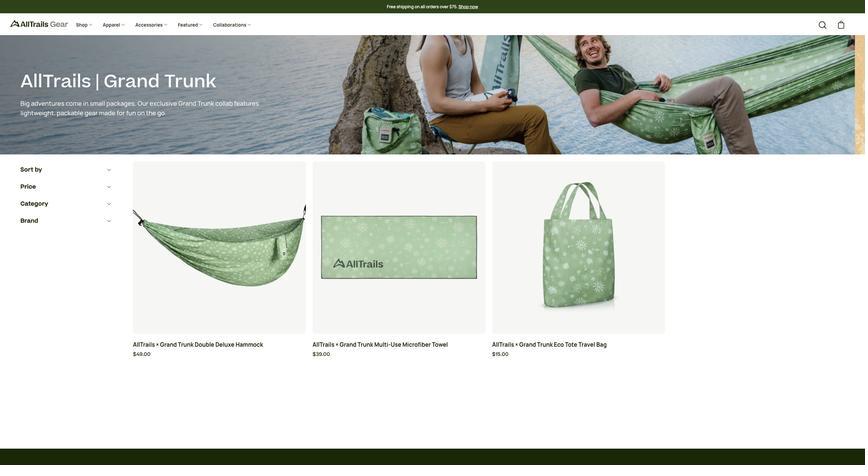 Task type: vqa. For each thing, say whether or not it's contained in the screenshot.
the 'me'
no



Task type: describe. For each thing, give the bounding box(es) containing it.
trunk for alltrails × grand trunk eco tote travel bag $15.00
[[537, 341, 553, 349]]

use
[[391, 341, 401, 349]]

big
[[20, 99, 30, 108]]

category
[[20, 200, 48, 208]]

alltrails × grand trunk multi-use microfiber towel link
[[313, 341, 485, 349]]

alltrails for alltrails × grand trunk double deluxe hammock $49.00
[[133, 341, 155, 349]]

travel
[[579, 341, 595, 349]]

toggle plus image for collaborations
[[247, 22, 251, 27]]

trunk for alltrails × grand trunk multi-use microfiber towel $39.00
[[358, 341, 373, 349]]

price button
[[20, 178, 113, 195]]

× for alltrails × grand trunk double deluxe hammock
[[156, 341, 159, 349]]

grand for alltrails × grand trunk eco tote travel bag $15.00
[[519, 341, 536, 349]]

category button
[[20, 195, 113, 212]]

alltrails for alltrails × grand trunk eco tote travel bag $15.00
[[492, 341, 514, 349]]

collaborations
[[213, 22, 247, 28]]

brand button
[[20, 212, 113, 229]]

toggle plus image for shop
[[89, 22, 93, 27]]

adventures
[[31, 99, 64, 108]]

alltrails for alltrails | grand trunk
[[20, 69, 91, 94]]

double
[[195, 341, 214, 349]]

go.
[[157, 109, 166, 117]]

alltrails × grand trunk eco tote travel bag $15.00
[[492, 341, 607, 358]]

alltrails | grand trunk
[[20, 69, 216, 94]]

alltrails × grand trunk double deluxe hammock link
[[133, 341, 306, 349]]

small
[[90, 99, 105, 108]]

in
[[83, 99, 89, 108]]

sort by
[[20, 166, 42, 174]]

collab
[[215, 99, 233, 108]]

$39.00
[[313, 351, 330, 358]]

exclusive
[[150, 99, 177, 108]]

toggle plus image for apparel
[[121, 22, 125, 27]]

trunk inside big adventures come in small packages. our exclusive grand trunk collab features lightweight, packable gear made for fun on the go.
[[198, 99, 214, 108]]

apparel link
[[98, 17, 130, 34]]

free
[[387, 4, 396, 9]]

sort
[[20, 166, 33, 174]]

collaborations link
[[208, 17, 257, 34]]

hammock
[[236, 341, 263, 349]]

$15.00 link
[[492, 351, 665, 359]]

towel
[[432, 341, 448, 349]]

brand
[[20, 217, 38, 225]]

alltrails × grand trunk double deluxe hammock $49.00
[[133, 341, 263, 358]]

big adventures come in small packages. our exclusive grand trunk collab features lightweight, packable gear made for fun on the go.
[[20, 99, 259, 117]]

alltrails × grand trunk multi-use microfiber towel $39.00
[[313, 341, 448, 358]]

shop link
[[71, 17, 98, 34]]



Task type: locate. For each thing, give the bounding box(es) containing it.
fun
[[126, 109, 136, 117]]

trunk for alltrails × grand trunk double deluxe hammock $49.00
[[178, 341, 194, 349]]

apparel
[[103, 22, 121, 28]]

1 horizontal spatial on
[[415, 4, 420, 9]]

grand for alltrails × grand trunk multi-use microfiber towel $39.00
[[340, 341, 356, 349]]

for
[[117, 109, 125, 117]]

now
[[470, 4, 478, 9]]

toggle plus image for featured
[[199, 22, 203, 27]]

our
[[138, 99, 148, 108]]

trunk inside alltrails × grand trunk eco tote travel bag $15.00
[[537, 341, 553, 349]]

alltrails up $15.00
[[492, 341, 514, 349]]

toggle plus image inside apparel link
[[121, 22, 125, 27]]

1 vertical spatial on
[[137, 109, 145, 117]]

trunk for alltrails | grand trunk
[[164, 69, 216, 94]]

2 toggle plus image from the left
[[121, 22, 125, 27]]

alltrails × grand trunk eco tote travel bag link
[[492, 341, 665, 349]]

$75.
[[449, 4, 458, 9]]

accessories
[[135, 22, 164, 28]]

grand
[[104, 69, 160, 94], [178, 99, 196, 108], [160, 341, 177, 349], [340, 341, 356, 349], [519, 341, 536, 349]]

packable
[[57, 109, 83, 117]]

gear made
[[85, 109, 115, 117]]

multi-
[[374, 341, 391, 349]]

over
[[440, 4, 449, 9]]

× inside alltrails × grand trunk eco tote travel bag $15.00
[[515, 341, 518, 349]]

the
[[146, 109, 156, 117]]

×
[[156, 341, 159, 349], [336, 341, 339, 349], [515, 341, 518, 349]]

trunk inside alltrails × grand trunk multi-use microfiber towel $39.00
[[358, 341, 373, 349]]

grand inside big adventures come in small packages. our exclusive grand trunk collab features lightweight, packable gear made for fun on the go.
[[178, 99, 196, 108]]

alltrails inside alltrails × grand trunk multi-use microfiber towel $39.00
[[313, 341, 335, 349]]

$49.00
[[133, 351, 151, 358]]

alltrails up $49.00
[[133, 341, 155, 349]]

alltrails up $39.00
[[313, 341, 335, 349]]

deluxe
[[215, 341, 235, 349]]

× for alltrails × grand trunk eco tote travel bag
[[515, 341, 518, 349]]

1 toggle plus image from the left
[[89, 22, 93, 27]]

lightweight,
[[20, 109, 56, 117]]

price
[[20, 183, 36, 191]]

toggle plus image
[[89, 22, 93, 27], [121, 22, 125, 27], [199, 22, 203, 27], [247, 22, 251, 27]]

3 toggle plus image from the left
[[199, 22, 203, 27]]

alltrails
[[20, 69, 91, 94], [133, 341, 155, 349], [313, 341, 335, 349], [492, 341, 514, 349]]

eco
[[554, 341, 564, 349]]

toggle plus image inside shop link
[[89, 22, 93, 27]]

grand inside alltrails × grand trunk eco tote travel bag $15.00
[[519, 341, 536, 349]]

features
[[234, 99, 259, 108]]

shop left "apparel"
[[76, 22, 89, 28]]

1 × from the left
[[156, 341, 159, 349]]

$39.00 link
[[313, 351, 485, 359]]

alltrails inside alltrails × grand trunk eco tote travel bag $15.00
[[492, 341, 514, 349]]

grand inside alltrails × grand trunk double deluxe hammock $49.00
[[160, 341, 177, 349]]

$15.00
[[492, 351, 509, 358]]

trunk inside alltrails × grand trunk double deluxe hammock $49.00
[[178, 341, 194, 349]]

4 toggle plus image from the left
[[247, 22, 251, 27]]

2 × from the left
[[336, 341, 339, 349]]

shop
[[459, 4, 469, 9], [76, 22, 89, 28]]

toggle plus image inside the collaborations 'link'
[[247, 22, 251, 27]]

featured link
[[173, 17, 208, 34]]

grand inside alltrails × grand trunk multi-use microfiber towel $39.00
[[340, 341, 356, 349]]

0 horizontal spatial ×
[[156, 341, 159, 349]]

grand for alltrails | grand trunk
[[104, 69, 160, 94]]

grand for alltrails × grand trunk double deluxe hammock $49.00
[[160, 341, 177, 349]]

by
[[35, 166, 42, 174]]

on inside big adventures come in small packages. our exclusive grand trunk collab features lightweight, packable gear made for fun on the go.
[[137, 109, 145, 117]]

alltrails up adventures
[[20, 69, 91, 94]]

1 horizontal spatial ×
[[336, 341, 339, 349]]

1 horizontal spatial shop
[[459, 4, 469, 9]]

sort by button
[[20, 161, 113, 178]]

× inside alltrails × grand trunk double deluxe hammock $49.00
[[156, 341, 159, 349]]

× for alltrails × grand trunk multi-use microfiber towel
[[336, 341, 339, 349]]

accessories link
[[130, 17, 173, 34]]

toggle plus image
[[164, 22, 168, 27]]

on down our on the left top
[[137, 109, 145, 117]]

orders
[[426, 4, 439, 9]]

microfiber
[[403, 341, 431, 349]]

× inside alltrails × grand trunk multi-use microfiber towel $39.00
[[336, 341, 339, 349]]

all
[[421, 4, 425, 9]]

shipping
[[397, 4, 414, 9]]

tote
[[565, 341, 577, 349]]

0 vertical spatial on
[[415, 4, 420, 9]]

on left all
[[415, 4, 420, 9]]

|
[[96, 69, 99, 94]]

2 horizontal spatial ×
[[515, 341, 518, 349]]

featured
[[178, 22, 199, 28]]

alltrails for alltrails × grand trunk multi-use microfiber towel $39.00
[[313, 341, 335, 349]]

$49.00 link
[[133, 351, 306, 359]]

footer
[[0, 449, 865, 465]]

trunk
[[164, 69, 216, 94], [198, 99, 214, 108], [178, 341, 194, 349], [358, 341, 373, 349], [537, 341, 553, 349]]

bag
[[596, 341, 607, 349]]

alltrails inside alltrails × grand trunk double deluxe hammock $49.00
[[133, 341, 155, 349]]

toggle plus image inside featured link
[[199, 22, 203, 27]]

free shipping on all orders over $75. shop now
[[387, 4, 478, 9]]

packages.
[[106, 99, 136, 108]]

shop right $75.
[[459, 4, 469, 9]]

0 horizontal spatial shop
[[76, 22, 89, 28]]

0 vertical spatial shop
[[459, 4, 469, 9]]

come
[[66, 99, 82, 108]]

3 × from the left
[[515, 341, 518, 349]]

0 horizontal spatial on
[[137, 109, 145, 117]]

1 vertical spatial shop
[[76, 22, 89, 28]]

shop now link
[[459, 4, 478, 10]]

on
[[415, 4, 420, 9], [137, 109, 145, 117]]



